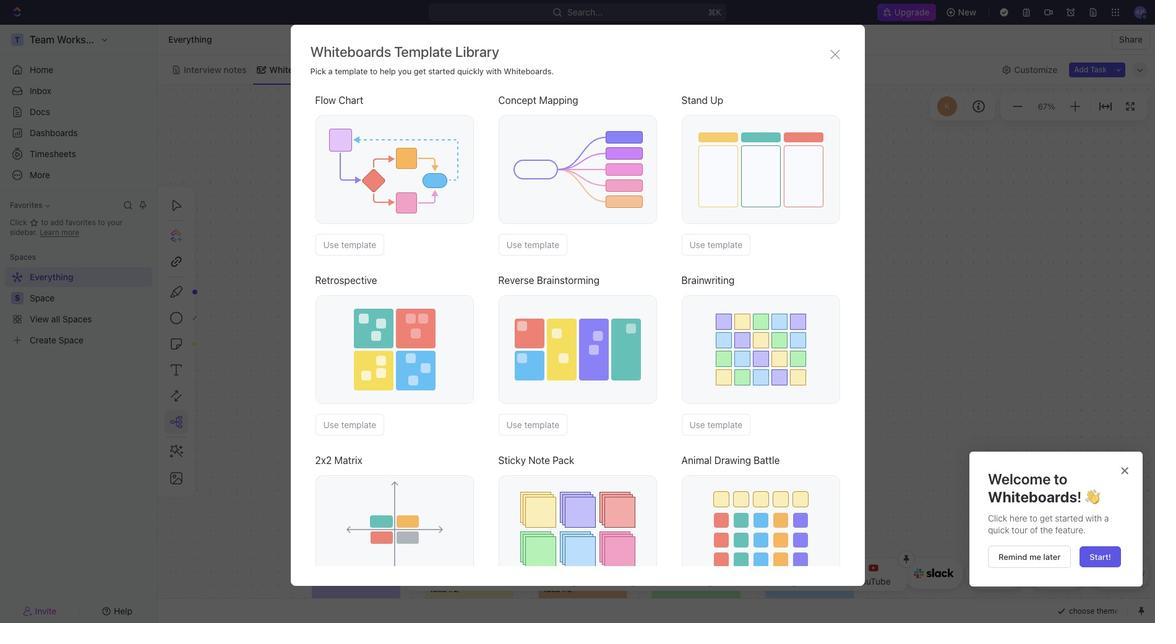 Task type: describe. For each thing, give the bounding box(es) containing it.
⌘k
[[708, 7, 721, 17]]

67%
[[1038, 101, 1055, 111]]

everything
[[168, 34, 212, 45]]

pack
[[553, 455, 574, 466]]

favorites
[[66, 218, 96, 227]]

timesheets
[[30, 148, 76, 159]]

more
[[61, 228, 79, 237]]

pick
[[310, 66, 326, 76]]

chart
[[339, 95, 363, 106]]

invite button
[[5, 602, 75, 620]]

use template for reverse
[[506, 419, 559, 430]]

learn
[[40, 228, 59, 237]]

add task
[[1074, 65, 1107, 74]]

favorites
[[10, 200, 42, 210]]

figma button
[[554, 562, 599, 587]]

upgrade link
[[877, 4, 936, 21]]

help
[[380, 66, 396, 76]]

a inside click here to get started with a quick tour of the feature.
[[1104, 513, 1109, 523]]

mapping
[[539, 95, 578, 106]]

new
[[958, 7, 976, 17]]

whiteboard link
[[267, 61, 317, 78]]

figma
[[564, 576, 589, 587]]

use for concept
[[506, 239, 522, 250]]

sheets
[[722, 576, 750, 587]]

inbox
[[30, 85, 51, 96]]

k
[[945, 101, 950, 111]]

whiteboards inside welcome to whiteboards ! 👋
[[988, 488, 1077, 505]]

interview notes
[[184, 64, 246, 75]]

invite user image
[[23, 605, 33, 617]]

sticky
[[498, 455, 526, 466]]

matrix
[[334, 455, 362, 466]]

notes
[[224, 64, 246, 75]]

use template for flow
[[323, 239, 376, 250]]

with inside whiteboards template library 'dialog'
[[486, 66, 502, 76]]

google for google sheets
[[691, 576, 720, 587]]

template for brainwriting
[[707, 419, 743, 430]]

google for google slides
[[775, 576, 804, 587]]

template for concept mapping
[[524, 239, 559, 250]]

use for reverse
[[506, 419, 522, 430]]

flow
[[315, 95, 336, 106]]

task inside button
[[422, 576, 441, 587]]

get inside whiteboards template library 'dialog'
[[414, 66, 426, 76]]

template up 'chart'
[[335, 66, 368, 76]]

dashboards link
[[5, 123, 152, 143]]

click here to get started with a quick tour of the feature.
[[988, 513, 1111, 535]]

your
[[107, 218, 122, 227]]

sidebar navigation
[[0, 25, 158, 623]]

whiteboards inside 'dialog'
[[310, 43, 391, 60]]

use up the animal
[[690, 419, 705, 430]]

add task button
[[1069, 62, 1112, 77]]

animal
[[682, 455, 712, 466]]

search...
[[567, 7, 603, 17]]

everything link
[[165, 32, 215, 47]]

drawing
[[714, 455, 751, 466]]

new button
[[941, 2, 984, 22]]

customize button
[[998, 61, 1061, 78]]

to add favorites to your sidebar.
[[10, 218, 122, 237]]

use template button for stand
[[682, 234, 751, 256]]

docs inside sidebar navigation
[[30, 106, 50, 117]]

use template button for reverse
[[498, 414, 568, 436]]

task inside button
[[1090, 65, 1107, 74]]

concept
[[498, 95, 537, 106]]

doc
[[466, 576, 482, 587]]

!
[[1077, 488, 1082, 505]]

sidebar.
[[10, 228, 38, 237]]

template for flow chart
[[341, 239, 376, 250]]

of
[[1030, 525, 1038, 535]]

customize
[[1014, 64, 1058, 75]]

inbox link
[[5, 81, 152, 101]]

timesheets link
[[5, 144, 152, 164]]

whiteboards template library
[[310, 43, 499, 60]]

&
[[1124, 570, 1129, 578]]

me
[[1029, 552, 1041, 562]]

excel
[[1105, 570, 1122, 578]]

click for click
[[10, 218, 29, 227]]

dashboards
[[30, 127, 78, 138]]

learn more link
[[40, 228, 79, 237]]

you
[[398, 66, 412, 76]]

pick a template to help you get started quickly with whiteboards.
[[310, 66, 554, 76]]

library
[[455, 43, 499, 60]]

flow chart
[[315, 95, 363, 106]]

up
[[710, 95, 723, 106]]

template
[[394, 43, 452, 60]]

google slides
[[775, 576, 831, 587]]

sticky note pack
[[498, 455, 574, 466]]

use template button for concept
[[498, 234, 568, 256]]

reverse
[[498, 275, 534, 286]]

interview
[[184, 64, 221, 75]]

spaces
[[10, 252, 36, 262]]

the
[[1040, 525, 1053, 535]]



Task type: locate. For each thing, give the bounding box(es) containing it.
0 horizontal spatial google
[[614, 576, 643, 587]]

quick
[[988, 525, 1009, 535]]

to left help on the top left
[[370, 66, 378, 76]]

google left the sheets
[[691, 576, 720, 587]]

use template
[[323, 239, 376, 250], [506, 239, 559, 250], [690, 239, 743, 250], [323, 419, 376, 430], [506, 419, 559, 430], [690, 419, 743, 430]]

tour
[[1012, 525, 1028, 535]]

1 horizontal spatial google
[[691, 576, 720, 587]]

note
[[528, 455, 550, 466]]

csv
[[1131, 570, 1145, 578]]

youtube
[[856, 576, 891, 587]]

home
[[30, 64, 53, 75]]

a right pick
[[328, 66, 333, 76]]

welcome
[[988, 470, 1051, 488]]

use template up animal drawing battle
[[690, 419, 743, 430]]

use template button
[[315, 234, 384, 256], [498, 234, 568, 256], [682, 234, 751, 256], [315, 414, 384, 436], [498, 414, 568, 436], [682, 414, 751, 436]]

google slides button
[[765, 562, 841, 587]]

brainstorming
[[537, 275, 600, 286]]

0 horizontal spatial task
[[422, 576, 441, 587]]

to up of
[[1030, 513, 1038, 523]]

click up quick
[[988, 513, 1007, 523]]

0 horizontal spatial whiteboards
[[310, 43, 391, 60]]

use up retrospective
[[323, 239, 339, 250]]

click for click here to get started with a quick tour of the feature.
[[988, 513, 1007, 523]]

0 horizontal spatial docs
[[30, 106, 50, 117]]

× button
[[1120, 461, 1129, 478]]

share button
[[1112, 30, 1150, 49]]

2x2 matrix
[[315, 455, 362, 466]]

0 vertical spatial whiteboards
[[310, 43, 391, 60]]

add
[[50, 218, 64, 227]]

stand up
[[682, 95, 723, 106]]

use template up the brainwriting
[[690, 239, 743, 250]]

whiteboards down welcome
[[988, 488, 1077, 505]]

click inside sidebar navigation
[[10, 218, 29, 227]]

to inside welcome to whiteboards ! 👋
[[1054, 470, 1068, 488]]

👋
[[1085, 488, 1100, 505]]

to up learn
[[41, 218, 48, 227]]

slides
[[806, 576, 831, 587]]

to inside click here to get started with a quick tour of the feature.
[[1030, 513, 1038, 523]]

template up retrospective
[[341, 239, 376, 250]]

use template button up retrospective
[[315, 234, 384, 256]]

invite
[[35, 605, 57, 616]]

quickly
[[457, 66, 484, 76]]

youtube button
[[846, 562, 901, 587]]

0 horizontal spatial a
[[328, 66, 333, 76]]

2 horizontal spatial google
[[775, 576, 804, 587]]

with right 'quickly'
[[486, 66, 502, 76]]

tree inside sidebar navigation
[[5, 267, 152, 350]]

started up feature.
[[1055, 513, 1083, 523]]

to inside whiteboards template library 'dialog'
[[370, 66, 378, 76]]

use up reverse
[[506, 239, 522, 250]]

1 vertical spatial with
[[1086, 513, 1102, 523]]

later
[[1043, 552, 1061, 562]]

get inside click here to get started with a quick tour of the feature.
[[1040, 513, 1053, 523]]

1 google from the left
[[614, 576, 643, 587]]

google docs
[[614, 576, 666, 587]]

remind
[[999, 552, 1027, 562]]

remind me later
[[999, 552, 1061, 562]]

google right figma
[[614, 576, 643, 587]]

1 horizontal spatial with
[[1086, 513, 1102, 523]]

with down 👋
[[1086, 513, 1102, 523]]

0 vertical spatial get
[[414, 66, 426, 76]]

a inside 'dialog'
[[328, 66, 333, 76]]

1 vertical spatial get
[[1040, 513, 1053, 523]]

favorites button
[[5, 198, 55, 213]]

1 horizontal spatial a
[[1104, 513, 1109, 523]]

template up reverse brainstorming
[[524, 239, 559, 250]]

here
[[1010, 513, 1027, 523]]

template up matrix
[[341, 419, 376, 430]]

started
[[428, 66, 455, 76], [1055, 513, 1083, 523]]

task right add
[[1090, 65, 1107, 74]]

2x2
[[315, 455, 332, 466]]

0 horizontal spatial started
[[428, 66, 455, 76]]

use template up sticky note pack on the bottom left
[[506, 419, 559, 430]]

1 vertical spatial a
[[1104, 513, 1109, 523]]

67% button
[[1035, 99, 1058, 114]]

template for reverse brainstorming
[[524, 419, 559, 430]]

whiteboards template library dialog
[[290, 25, 865, 616]]

welcome to whiteboards ! 👋
[[988, 470, 1100, 505]]

0 vertical spatial a
[[328, 66, 333, 76]]

excel & csv
[[1105, 570, 1145, 578]]

0 horizontal spatial get
[[414, 66, 426, 76]]

a
[[328, 66, 333, 76], [1104, 513, 1109, 523]]

3 google from the left
[[775, 576, 804, 587]]

use template up reverse brainstorming
[[506, 239, 559, 250]]

click
[[10, 218, 29, 227], [988, 513, 1007, 523]]

use template up retrospective
[[323, 239, 376, 250]]

1 horizontal spatial task
[[1090, 65, 1107, 74]]

learn more
[[40, 228, 79, 237]]

use template button up reverse brainstorming
[[498, 234, 568, 256]]

1 vertical spatial task
[[422, 576, 441, 587]]

use template button for flow
[[315, 234, 384, 256]]

whiteboards.
[[504, 66, 554, 76]]

whiteboards up pick
[[310, 43, 391, 60]]

0 horizontal spatial click
[[10, 218, 29, 227]]

click inside click here to get started with a quick tour of the feature.
[[988, 513, 1007, 523]]

0 vertical spatial started
[[428, 66, 455, 76]]

concept mapping
[[498, 95, 578, 106]]

use template button up sticky note pack on the bottom left
[[498, 414, 568, 436]]

use template button up animal drawing battle
[[682, 414, 751, 436]]

1 horizontal spatial started
[[1055, 513, 1083, 523]]

use template for stand
[[690, 239, 743, 250]]

use up 2x2
[[323, 419, 339, 430]]

docs link
[[5, 102, 152, 122]]

template up note on the left bottom of the page
[[524, 419, 559, 430]]

a up start! button
[[1104, 513, 1109, 523]]

1 horizontal spatial docs
[[645, 576, 666, 587]]

reverse brainstorming
[[498, 275, 600, 286]]

google sheets button
[[681, 562, 760, 587]]

docs
[[30, 106, 50, 117], [645, 576, 666, 587]]

brainwriting
[[682, 275, 735, 286]]

stand
[[682, 95, 708, 106]]

with inside click here to get started with a quick tour of the feature.
[[1086, 513, 1102, 523]]

dialog containing ×
[[970, 452, 1143, 586]]

0 vertical spatial docs
[[30, 106, 50, 117]]

started inside click here to get started with a quick tour of the feature.
[[1055, 513, 1083, 523]]

task left 'doc'
[[422, 576, 441, 587]]

to right welcome
[[1054, 470, 1068, 488]]

add
[[1074, 65, 1088, 74]]

to left your
[[98, 218, 105, 227]]

whiteboard
[[269, 64, 317, 75]]

1 vertical spatial started
[[1055, 513, 1083, 523]]

template
[[335, 66, 368, 76], [341, 239, 376, 250], [524, 239, 559, 250], [707, 239, 743, 250], [341, 419, 376, 430], [524, 419, 559, 430], [707, 419, 743, 430]]

started inside whiteboards template library 'dialog'
[[428, 66, 455, 76]]

1 horizontal spatial whiteboards
[[988, 488, 1077, 505]]

template up the brainwriting
[[707, 239, 743, 250]]

website button
[[497, 562, 549, 587]]

template up animal drawing battle
[[707, 419, 743, 430]]

start!
[[1090, 552, 1111, 562]]

home link
[[5, 60, 152, 80]]

template for stand up
[[707, 239, 743, 250]]

started down "template"
[[428, 66, 455, 76]]

retrospective
[[315, 275, 377, 286]]

google for google docs
[[614, 576, 643, 587]]

start! button
[[1080, 546, 1121, 567]]

0 vertical spatial task
[[1090, 65, 1107, 74]]

to
[[370, 66, 378, 76], [41, 218, 48, 227], [98, 218, 105, 227], [1054, 470, 1068, 488], [1030, 513, 1038, 523]]

battle
[[754, 455, 780, 466]]

use template for concept
[[506, 239, 559, 250]]

get right you
[[414, 66, 426, 76]]

1 vertical spatial docs
[[645, 576, 666, 587]]

website
[[507, 576, 540, 587]]

click up sidebar.
[[10, 218, 29, 227]]

remind me later button
[[988, 546, 1071, 568]]

google left slides
[[775, 576, 804, 587]]

use template up matrix
[[323, 419, 376, 430]]

docs inside button
[[645, 576, 666, 587]]

get up the
[[1040, 513, 1053, 523]]

template for retrospective
[[341, 419, 376, 430]]

use for stand
[[690, 239, 705, 250]]

google docs button
[[604, 562, 676, 587]]

google
[[614, 576, 643, 587], [691, 576, 720, 587], [775, 576, 804, 587]]

0 vertical spatial click
[[10, 218, 29, 227]]

1 horizontal spatial click
[[988, 513, 1007, 523]]

use for flow
[[323, 239, 339, 250]]

1 horizontal spatial get
[[1040, 513, 1053, 523]]

0 horizontal spatial with
[[486, 66, 502, 76]]

google sheets
[[691, 576, 750, 587]]

1 vertical spatial click
[[988, 513, 1007, 523]]

use up sticky
[[506, 419, 522, 430]]

1 vertical spatial whiteboards
[[988, 488, 1077, 505]]

use template button up matrix
[[315, 414, 384, 436]]

use up the brainwriting
[[690, 239, 705, 250]]

0 vertical spatial with
[[486, 66, 502, 76]]

doc button
[[456, 562, 492, 587]]

share
[[1119, 34, 1143, 45]]

upgrade
[[894, 7, 930, 17]]

excel & csv link
[[1090, 558, 1149, 589]]

whiteboards
[[310, 43, 391, 60], [988, 488, 1077, 505]]

interview notes link
[[181, 61, 246, 78]]

animal drawing battle
[[682, 455, 780, 466]]

dialog
[[970, 452, 1143, 586]]

tree
[[5, 267, 152, 350]]

2 google from the left
[[691, 576, 720, 587]]

use template button up the brainwriting
[[682, 234, 751, 256]]



Task type: vqa. For each thing, say whether or not it's contained in the screenshot.
the bottommost Docs
yes



